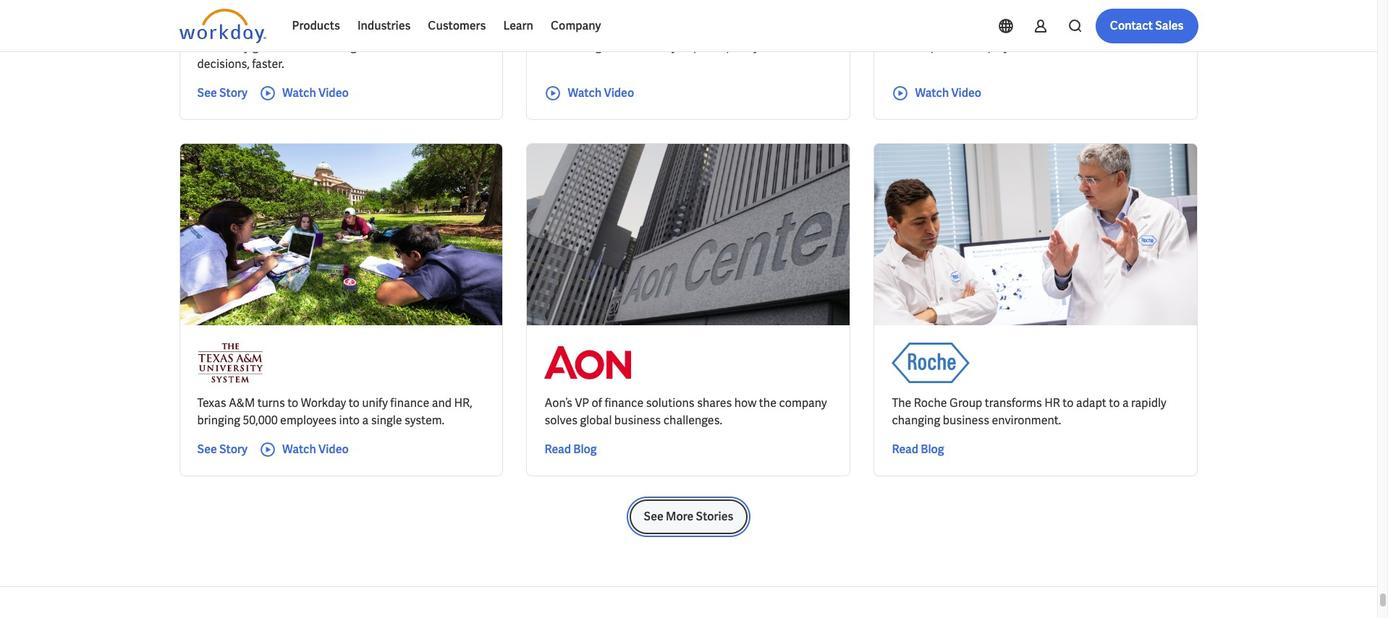 Task type: locate. For each thing, give the bounding box(es) containing it.
solutions
[[646, 396, 695, 411]]

read blog link for global
[[545, 441, 597, 459]]

see down bringing
[[197, 442, 217, 457]]

to
[[370, 39, 381, 54], [680, 39, 691, 54], [287, 396, 298, 411], [349, 396, 360, 411], [1063, 396, 1074, 411], [1109, 396, 1120, 411]]

read down solves
[[545, 442, 571, 457]]

pivot
[[693, 39, 720, 54]]

1 blog from the left
[[574, 442, 597, 457]]

0 horizontal spatial global
[[580, 413, 612, 428]]

clear all button
[[562, 8, 609, 37]]

1 business from the left
[[614, 413, 661, 428]]

1 vertical spatial global
[[580, 413, 612, 428]]

watch video link down hamilton
[[545, 85, 634, 102]]

industries button
[[349, 9, 419, 43]]

1 horizontal spatial global
[[654, 22, 686, 37]]

global up ability
[[654, 22, 686, 37]]

cornell
[[401, 22, 439, 37]]

the
[[626, 39, 643, 54], [759, 396, 777, 411]]

learn button
[[495, 9, 542, 43]]

company
[[779, 396, 827, 411]]

texas
[[197, 396, 226, 411]]

changing
[[892, 413, 940, 428]]

0 vertical spatial a
[[224, 22, 230, 37]]

2 gains from the left
[[595, 39, 623, 54]]

1 vertical spatial a
[[1123, 396, 1129, 411]]

0 horizontal spatial read blog
[[545, 442, 597, 457]]

business inside aon's vp of finance solutions shares how the company solves global business challenges.
[[614, 413, 661, 428]]

more
[[497, 16, 521, 29], [666, 509, 694, 525]]

video
[[319, 85, 349, 100], [604, 85, 634, 100], [951, 85, 982, 100], [319, 442, 349, 457]]

hr
[[266, 22, 282, 37], [1045, 396, 1060, 411]]

more left by
[[497, 16, 521, 29]]

streamlines
[[1059, 22, 1120, 37]]

video for watch video link underneath faster.
[[319, 85, 349, 100]]

the
[[892, 396, 912, 411]]

2 see story from the top
[[197, 442, 248, 457]]

see story down bringing
[[197, 442, 248, 457]]

workday
[[301, 396, 346, 411]]

single down unify
[[371, 413, 402, 428]]

watch video down empowers
[[915, 85, 982, 100]]

0 horizontal spatial gains
[[252, 39, 280, 54]]

see for with a single hr system from workday, cornell university gains real-time insight to make better decisions, faster.
[[197, 85, 217, 100]]

video down with a single hr system from workday, cornell university gains real-time insight to make better decisions, faster.
[[319, 85, 349, 100]]

0 horizontal spatial a
[[224, 22, 230, 37]]

see left "stories"
[[644, 509, 664, 525]]

see story link down "decisions,"
[[197, 85, 248, 102]]

watch down empowers
[[915, 85, 949, 100]]

0 horizontal spatial read blog link
[[545, 441, 597, 459]]

0 vertical spatial story
[[219, 85, 248, 100]]

empowers
[[914, 39, 969, 54]]

clear
[[566, 16, 590, 29]]

accuride
[[892, 22, 939, 37]]

1 horizontal spatial more
[[666, 509, 694, 525]]

aon service corporation image
[[545, 343, 632, 383]]

gains down understanding
[[595, 39, 623, 54]]

contact sales link
[[1096, 9, 1198, 43]]

more button
[[485, 8, 550, 37]]

gains up faster.
[[252, 39, 280, 54]]

story down bringing
[[219, 442, 248, 457]]

topic button
[[179, 8, 244, 37]]

employees
[[280, 413, 337, 428]]

see inside see more stories button
[[644, 509, 664, 525]]

finance up system.
[[390, 396, 429, 411]]

read blog down solves
[[545, 442, 597, 457]]

single up university
[[233, 22, 264, 37]]

see more stories
[[644, 509, 734, 525]]

see story
[[197, 85, 248, 100], [197, 442, 248, 457]]

watch video
[[282, 85, 349, 100], [568, 85, 634, 100], [915, 85, 982, 100], [282, 442, 349, 457]]

1 horizontal spatial hr
[[1045, 396, 1060, 411]]

0 horizontal spatial hr
[[266, 22, 282, 37]]

blog
[[574, 442, 597, 457], [921, 442, 944, 457]]

2 blog from the left
[[921, 442, 944, 457]]

business for transforms
[[943, 413, 990, 428]]

video for watch video link below hamilton
[[604, 85, 634, 100]]

hr up environment. on the right
[[1045, 396, 1060, 411]]

real-
[[283, 39, 306, 54]]

watch video for watch video link underneath employees
[[282, 442, 349, 457]]

finance
[[390, 396, 429, 411], [605, 396, 644, 411]]

global
[[654, 22, 686, 37], [580, 413, 612, 428]]

and down accuride
[[892, 39, 912, 54]]

video down empowers
[[951, 85, 982, 100]]

the texas a&m university system image
[[197, 343, 263, 383]]

1 story from the top
[[219, 85, 248, 100]]

2 read blog from the left
[[892, 442, 944, 457]]

watch down hamilton
[[568, 85, 602, 100]]

watch video link
[[259, 85, 349, 102], [545, 85, 634, 102], [892, 85, 982, 102], [259, 441, 349, 459]]

1 horizontal spatial finance
[[605, 396, 644, 411]]

see down "decisions,"
[[197, 85, 217, 100]]

1 read from the left
[[545, 442, 571, 457]]

1 horizontal spatial single
[[371, 413, 402, 428]]

2 read from the left
[[892, 442, 919, 457]]

and inside texas a&m turns to workday to unify finance and hr, bringing 50,000 employees into a single system.
[[432, 396, 452, 411]]

1 vertical spatial and
[[432, 396, 452, 411]]

with
[[197, 22, 222, 37]]

make
[[384, 39, 413, 54]]

watch video down time
[[282, 85, 349, 100]]

1 read blog link from the left
[[545, 441, 597, 459]]

0 horizontal spatial single
[[233, 22, 264, 37]]

read blog
[[545, 442, 597, 457], [892, 442, 944, 457]]

gains inside by understanding its global workforce, booz allen hamilton gains the ability to pivot quickly.
[[595, 39, 623, 54]]

watch video down hamilton
[[568, 85, 634, 100]]

1 vertical spatial see story link
[[197, 441, 248, 459]]

and
[[892, 39, 912, 54], [432, 396, 452, 411]]

1 vertical spatial story
[[219, 442, 248, 457]]

a
[[224, 22, 230, 37], [1123, 396, 1129, 411], [362, 413, 369, 428]]

2 vertical spatial see
[[644, 509, 664, 525]]

0 horizontal spatial business
[[614, 413, 661, 428]]

read down changing
[[892, 442, 919, 457]]

video for watch video link underneath employees
[[319, 442, 349, 457]]

0 horizontal spatial the
[[626, 39, 643, 54]]

customers button
[[419, 9, 495, 43]]

1 horizontal spatial the
[[759, 396, 777, 411]]

challenges.
[[663, 413, 722, 428]]

finance right of
[[605, 396, 644, 411]]

see story for with a single hr system from workday, cornell university gains real-time insight to make better decisions, faster.
[[197, 85, 248, 100]]

0 vertical spatial single
[[233, 22, 264, 37]]

see for texas a&m turns to workday to unify finance and hr, bringing 50,000 employees into a single system.
[[197, 442, 217, 457]]

video down understanding
[[604, 85, 634, 100]]

and left hr,
[[432, 396, 452, 411]]

the inside by understanding its global workforce, booz allen hamilton gains the ability to pivot quickly.
[[626, 39, 643, 54]]

1 horizontal spatial read
[[892, 442, 919, 457]]

read blog down changing
[[892, 442, 944, 457]]

booz
[[746, 22, 771, 37]]

a up university
[[224, 22, 230, 37]]

0 horizontal spatial finance
[[390, 396, 429, 411]]

a inside texas a&m turns to workday to unify finance and hr, bringing 50,000 employees into a single system.
[[362, 413, 369, 428]]

0 vertical spatial see story
[[197, 85, 248, 100]]

video down into
[[319, 442, 349, 457]]

read for aon's vp of finance solutions shares how the company solves global business challenges.
[[545, 442, 571, 457]]

with a single hr system from workday, cornell university gains real-time insight to make better decisions, faster.
[[197, 22, 447, 72]]

story down "decisions,"
[[219, 85, 248, 100]]

0 horizontal spatial read
[[545, 442, 571, 457]]

0 vertical spatial see story link
[[197, 85, 248, 102]]

1 gains from the left
[[252, 39, 280, 54]]

industry button
[[256, 8, 335, 37]]

see
[[197, 85, 217, 100], [197, 442, 217, 457], [644, 509, 664, 525]]

1 vertical spatial hr
[[1045, 396, 1060, 411]]

1 horizontal spatial blog
[[921, 442, 944, 457]]

read blog link down changing
[[892, 441, 944, 459]]

global down of
[[580, 413, 612, 428]]

2 horizontal spatial a
[[1123, 396, 1129, 411]]

0 horizontal spatial more
[[497, 16, 521, 29]]

watch video link down empowers
[[892, 85, 982, 102]]

0 vertical spatial and
[[892, 39, 912, 54]]

a right into
[[362, 413, 369, 428]]

0 vertical spatial the
[[626, 39, 643, 54]]

1 horizontal spatial business
[[943, 413, 990, 428]]

1 horizontal spatial read blog
[[892, 442, 944, 457]]

business outcome button
[[347, 8, 473, 37]]

workforce,
[[688, 22, 743, 37]]

to right the turns
[[287, 396, 298, 411]]

1 horizontal spatial read blog link
[[892, 441, 944, 459]]

1 horizontal spatial and
[[892, 39, 912, 54]]

0 vertical spatial see
[[197, 85, 217, 100]]

2 finance from the left
[[605, 396, 644, 411]]

read blog link down solves
[[545, 441, 597, 459]]

hr left system
[[266, 22, 282, 37]]

1 see story link from the top
[[197, 85, 248, 102]]

watch video down employees
[[282, 442, 349, 457]]

blog down solves
[[574, 442, 597, 457]]

vp
[[575, 396, 589, 411]]

watch video link down faster.
[[259, 85, 349, 102]]

blog for changing
[[921, 442, 944, 457]]

by
[[545, 22, 557, 37]]

of
[[592, 396, 602, 411]]

see story link down bringing
[[197, 441, 248, 459]]

0 vertical spatial hr
[[266, 22, 282, 37]]

to down workday, at the left top of page
[[370, 39, 381, 54]]

a inside the roche group transforms hr to adapt to a rapidly changing business environment.
[[1123, 396, 1129, 411]]

more left "stories"
[[666, 509, 694, 525]]

bringing
[[197, 413, 240, 428]]

outcome
[[401, 16, 445, 29]]

1 vertical spatial the
[[759, 396, 777, 411]]

read
[[545, 442, 571, 457], [892, 442, 919, 457]]

read blog link for changing
[[892, 441, 944, 459]]

2 read blog link from the left
[[892, 441, 944, 459]]

business inside the roche group transforms hr to adapt to a rapidly changing business environment.
[[943, 413, 990, 428]]

0 horizontal spatial blog
[[574, 442, 597, 457]]

to inside by understanding its global workforce, booz allen hamilton gains the ability to pivot quickly.
[[680, 39, 691, 54]]

business down group
[[943, 413, 990, 428]]

see story link
[[197, 85, 248, 102], [197, 441, 248, 459]]

see story down "decisions,"
[[197, 85, 248, 100]]

global inside aon's vp of finance solutions shares how the company solves global business challenges.
[[580, 413, 612, 428]]

2 see story link from the top
[[197, 441, 248, 459]]

2 story from the top
[[219, 442, 248, 457]]

story
[[219, 85, 248, 100], [219, 442, 248, 457]]

0 vertical spatial more
[[497, 16, 521, 29]]

processes,
[[1123, 22, 1179, 37]]

business down solutions
[[614, 413, 661, 428]]

2 business from the left
[[943, 413, 990, 428]]

1 vertical spatial see story
[[197, 442, 248, 457]]

system
[[285, 22, 322, 37]]

gains inside with a single hr system from workday, cornell university gains real-time insight to make better decisions, faster.
[[252, 39, 280, 54]]

read blog link
[[545, 441, 597, 459], [892, 441, 944, 459]]

the right 'how'
[[759, 396, 777, 411]]

1 horizontal spatial gains
[[595, 39, 623, 54]]

a inside with a single hr system from workday, cornell university gains real-time insight to make better decisions, faster.
[[224, 22, 230, 37]]

1 vertical spatial single
[[371, 413, 402, 428]]

business
[[614, 413, 661, 428], [943, 413, 990, 428]]

from
[[324, 22, 349, 37]]

1 vertical spatial see
[[197, 442, 217, 457]]

quickly.
[[722, 39, 761, 54]]

go to the homepage image
[[179, 9, 266, 43]]

the down its
[[626, 39, 643, 54]]

1 finance from the left
[[390, 396, 429, 411]]

1 horizontal spatial a
[[362, 413, 369, 428]]

1 see story from the top
[[197, 85, 248, 100]]

0 horizontal spatial and
[[432, 396, 452, 411]]

watch video for watch video link underneath empowers
[[915, 85, 982, 100]]

allen
[[774, 22, 801, 37]]

environment.
[[992, 413, 1061, 428]]

a left rapidly
[[1123, 396, 1129, 411]]

1 read blog from the left
[[545, 442, 597, 457]]

to left pivot
[[680, 39, 691, 54]]

blog down changing
[[921, 442, 944, 457]]

and inside accuride consolidates systems, streamlines processes, and empowers employees.
[[892, 39, 912, 54]]

0 vertical spatial global
[[654, 22, 686, 37]]

2 vertical spatial a
[[362, 413, 369, 428]]



Task type: describe. For each thing, give the bounding box(es) containing it.
the roche group transforms hr to adapt to a rapidly changing business environment.
[[892, 396, 1167, 428]]

by understanding its global workforce, booz allen hamilton gains the ability to pivot quickly.
[[545, 22, 801, 54]]

ability
[[646, 39, 678, 54]]

products button
[[283, 9, 349, 43]]

watch video link down employees
[[259, 441, 349, 459]]

industries
[[357, 18, 411, 33]]

Search Customer Stories text field
[[993, 9, 1170, 35]]

f. hoffmann-la roche ltd image
[[892, 343, 970, 383]]

a&m
[[229, 396, 255, 411]]

workday,
[[351, 22, 399, 37]]

the inside aon's vp of finance solutions shares how the company solves global business challenges.
[[759, 396, 777, 411]]

group
[[950, 396, 982, 411]]

customers
[[428, 18, 486, 33]]

employees.
[[971, 39, 1031, 54]]

story for texas a&m turns to workday to unify finance and hr, bringing 50,000 employees into a single system.
[[219, 442, 248, 457]]

understanding
[[560, 22, 636, 37]]

cornell university image
[[197, 0, 238, 9]]

solves
[[545, 413, 578, 428]]

better
[[415, 39, 447, 54]]

consolidates
[[942, 22, 1009, 37]]

shares
[[697, 396, 732, 411]]

hr inside the roche group transforms hr to adapt to a rapidly changing business environment.
[[1045, 396, 1060, 411]]

video for watch video link underneath empowers
[[951, 85, 982, 100]]

system.
[[405, 413, 445, 428]]

contact sales
[[1110, 18, 1184, 33]]

faster.
[[252, 56, 284, 72]]

sales
[[1155, 18, 1184, 33]]

industry
[[268, 16, 306, 29]]

see story link for with a single hr system from workday, cornell university gains real-time insight to make better decisions, faster.
[[197, 85, 248, 102]]

texas a&m turns to workday to unify finance and hr, bringing 50,000 employees into a single system.
[[197, 396, 472, 428]]

see story for texas a&m turns to workday to unify finance and hr, bringing 50,000 employees into a single system.
[[197, 442, 248, 457]]

roche
[[914, 396, 947, 411]]

company button
[[542, 9, 610, 43]]

hr,
[[454, 396, 472, 411]]

business
[[358, 16, 400, 29]]

story for with a single hr system from workday, cornell university gains real-time insight to make better decisions, faster.
[[219, 85, 248, 100]]

rapidly
[[1131, 396, 1167, 411]]

accuride consolidates systems, streamlines processes, and empowers employees.
[[892, 22, 1179, 54]]

stories
[[696, 509, 734, 525]]

into
[[339, 413, 360, 428]]

see more stories button
[[629, 500, 748, 535]]

aon's
[[545, 396, 573, 411]]

blog for global
[[574, 442, 597, 457]]

finance inside texas a&m turns to workday to unify finance and hr, bringing 50,000 employees into a single system.
[[390, 396, 429, 411]]

watch down employees
[[282, 442, 316, 457]]

50,000
[[243, 413, 278, 428]]

business outcome
[[358, 16, 445, 29]]

university
[[197, 39, 250, 54]]

time
[[306, 39, 330, 54]]

aon's vp of finance solutions shares how the company solves global business challenges.
[[545, 396, 827, 428]]

company
[[551, 18, 601, 33]]

see story link for texas a&m turns to workday to unify finance and hr, bringing 50,000 employees into a single system.
[[197, 441, 248, 459]]

adapt
[[1076, 396, 1107, 411]]

1 vertical spatial more
[[666, 509, 694, 525]]

decisions,
[[197, 56, 250, 72]]

products
[[292, 18, 340, 33]]

its
[[639, 22, 652, 37]]

single inside texas a&m turns to workday to unify finance and hr, bringing 50,000 employees into a single system.
[[371, 413, 402, 428]]

read blog for changing
[[892, 442, 944, 457]]

unify
[[362, 396, 388, 411]]

contact
[[1110, 18, 1153, 33]]

how
[[735, 396, 757, 411]]

clear all
[[566, 16, 604, 29]]

topic
[[191, 16, 215, 29]]

all
[[592, 16, 604, 29]]

turns
[[257, 396, 285, 411]]

learn
[[503, 18, 533, 33]]

transforms
[[985, 396, 1042, 411]]

global inside by understanding its global workforce, booz allen hamilton gains the ability to pivot quickly.
[[654, 22, 686, 37]]

read blog for global
[[545, 442, 597, 457]]

systems,
[[1011, 22, 1057, 37]]

to right adapt
[[1109, 396, 1120, 411]]

single inside with a single hr system from workday, cornell university gains real-time insight to make better decisions, faster.
[[233, 22, 264, 37]]

hr inside with a single hr system from workday, cornell university gains real-time insight to make better decisions, faster.
[[266, 22, 282, 37]]

to inside with a single hr system from workday, cornell university gains real-time insight to make better decisions, faster.
[[370, 39, 381, 54]]

hamilton
[[545, 39, 593, 54]]

watch video for watch video link underneath faster.
[[282, 85, 349, 100]]

insight
[[332, 39, 368, 54]]

business for finance
[[614, 413, 661, 428]]

watch video for watch video link below hamilton
[[568, 85, 634, 100]]

finance inside aon's vp of finance solutions shares how the company solves global business challenges.
[[605, 396, 644, 411]]

to up into
[[349, 396, 360, 411]]

to left adapt
[[1063, 396, 1074, 411]]

watch down faster.
[[282, 85, 316, 100]]

read for the roche group transforms hr to adapt to a rapidly changing business environment.
[[892, 442, 919, 457]]



Task type: vqa. For each thing, say whether or not it's contained in the screenshot.
"Teams" Popup Button
no



